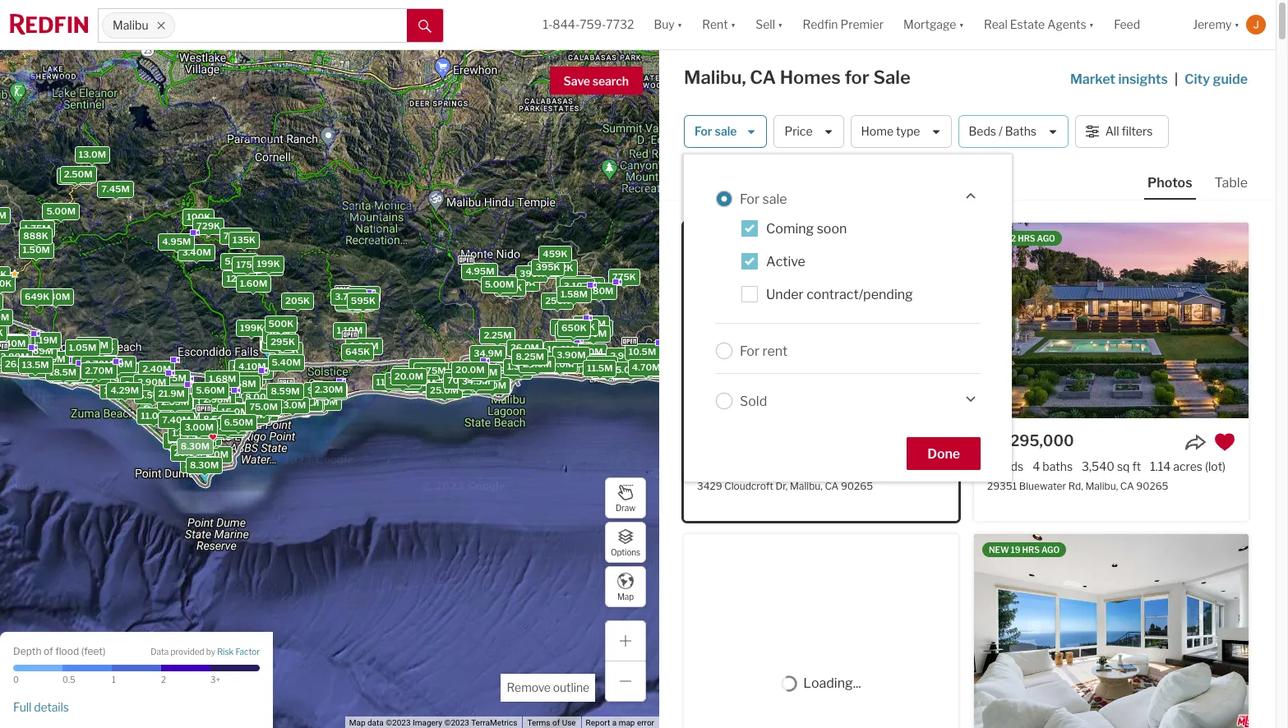 Task type: locate. For each thing, give the bounding box(es) containing it.
30.0m down 11.9m
[[547, 359, 576, 370]]

5.13m
[[197, 394, 225, 406]]

395k
[[536, 261, 561, 273], [560, 328, 585, 339], [16, 343, 41, 355]]

935k
[[2, 337, 27, 348]]

0 horizontal spatial 25.0m
[[18, 352, 47, 364]]

2.25m up the 65.0m
[[75, 358, 103, 370]]

favorite button image up 0.27 acre (lot)
[[924, 432, 946, 453]]

0 vertical spatial 4.50m
[[534, 355, 563, 367]]

map for map
[[618, 592, 634, 602]]

9.90m
[[158, 386, 187, 397]]

2.58m
[[163, 396, 191, 408]]

8.00m right 45.0m
[[281, 391, 311, 403]]

1 favorite button image from the left
[[924, 432, 946, 453]]

remove malibu image
[[156, 21, 166, 30]]

malibu, down 3,540
[[1086, 481, 1119, 493]]

favorite button image for favorite button checkbox at the bottom right of page
[[924, 432, 946, 453]]

favorite button image
[[924, 432, 946, 453], [1215, 432, 1236, 453]]

for rent
[[740, 343, 788, 359]]

4.50m down 10.8m
[[534, 355, 563, 367]]

report
[[586, 719, 611, 728]]

6 ▾ from the left
[[1235, 18, 1240, 32]]

©2023 right imagery
[[445, 719, 470, 728]]

1 vertical spatial 7.40m
[[162, 414, 191, 425]]

2.30m up 2.69m
[[42, 290, 70, 302]]

0 horizontal spatial 2.00m
[[135, 377, 164, 389]]

2 vertical spatial 3.70m
[[581, 322, 609, 334]]

1 (lot) from the left
[[912, 460, 932, 474]]

1 vertical spatial sale
[[763, 191, 788, 207]]

1 horizontal spatial 1.19m
[[228, 405, 254, 417]]

1 vertical spatial 1.40m
[[590, 356, 618, 367]]

1.19m up 9.00m
[[228, 405, 254, 417]]

2pm
[[790, 234, 809, 243]]

ago for new 19 hrs ago
[[1042, 545, 1060, 555]]

8.30m down 2.60m
[[181, 440, 210, 452]]

0 horizontal spatial 8.00m
[[245, 391, 275, 403]]

None search field
[[175, 9, 407, 42]]

0 vertical spatial 4.95m
[[162, 236, 191, 247]]

2.65m
[[80, 339, 109, 351], [453, 364, 481, 375]]

malibu, down rent
[[684, 67, 747, 88]]

0 horizontal spatial 15.0m
[[221, 406, 249, 417]]

2 ▾ from the left
[[731, 18, 736, 32]]

5.50m
[[202, 385, 231, 397]]

favorite button checkbox
[[1215, 432, 1236, 453]]

3429 cloudcroft dr, malibu, ca 90265
[[697, 481, 874, 493]]

29351 bluewater rd, malibu, ca 90265
[[988, 481, 1169, 493]]

13.0m up 7.45m at the top left of the page
[[79, 149, 106, 160]]

▾ right the sell
[[778, 18, 783, 32]]

sale left price
[[715, 125, 737, 138]]

5.95m
[[234, 371, 263, 382]]

4.95m left '399k'
[[466, 265, 495, 276]]

4 inside map region
[[634, 362, 640, 373]]

0 vertical spatial 25.0m
[[18, 352, 47, 364]]

map down options
[[618, 592, 634, 602]]

3.50m up 10.8m
[[555, 321, 584, 332]]

24.0m
[[546, 358, 574, 370]]

2.25m
[[484, 329, 512, 341], [75, 358, 103, 370]]

(lot) down favorite button option
[[1206, 460, 1226, 474]]

18.0m right 2.23m
[[311, 396, 338, 407]]

2 for 2 units
[[526, 357, 532, 369]]

0 horizontal spatial 11.0m
[[141, 410, 167, 422]]

0 vertical spatial 75.0m
[[389, 375, 417, 386]]

ca
[[750, 67, 777, 88], [825, 481, 839, 493], [1121, 481, 1135, 493]]

1 horizontal spatial 11.0m
[[376, 376, 402, 388]]

0 horizontal spatial 1.40m
[[0, 337, 26, 349]]

1 vertical spatial 30.0m
[[434, 383, 464, 395]]

0 vertical spatial 2.25m
[[484, 329, 512, 341]]

photo of 29351 bluewater rd, malibu, ca 90265 image
[[975, 223, 1249, 419]]

90265 for 29351 bluewater rd, malibu, ca 90265
[[1137, 481, 1169, 493]]

depth of flood ( feet )
[[13, 645, 106, 658]]

of left flood
[[44, 645, 53, 658]]

0 vertical spatial for sale
[[695, 125, 737, 138]]

0 horizontal spatial 4
[[634, 362, 640, 373]]

1 horizontal spatial 15.0m
[[293, 397, 321, 408]]

1 horizontal spatial 250k
[[545, 295, 570, 307]]

data
[[368, 719, 384, 728]]

sale inside button
[[715, 125, 737, 138]]

1 horizontal spatial for sale
[[740, 191, 788, 207]]

2.25m up 34.9m
[[484, 329, 512, 341]]

insights
[[1119, 72, 1169, 87]]

▾ right buy
[[678, 18, 683, 32]]

hrs for 2
[[1018, 234, 1036, 243]]

18.0m up the 7.90m
[[205, 416, 233, 427]]

3.70m
[[60, 170, 89, 181], [335, 291, 363, 302], [581, 322, 609, 334]]

2 favorite button image from the left
[[1215, 432, 1236, 453]]

favorite button image up 1.14 acres (lot)
[[1215, 432, 1236, 453]]

redfin premier
[[803, 18, 884, 32]]

1.68m
[[209, 373, 236, 384]]

2
[[1012, 234, 1017, 243], [526, 357, 532, 369], [161, 675, 166, 685]]

agents
[[1048, 18, 1087, 32]]

2 ©2023 from the left
[[445, 719, 470, 728]]

units for 4 units
[[642, 362, 665, 373]]

875k
[[590, 358, 615, 370]]

40.0m
[[406, 377, 436, 388]]

0 vertical spatial 11.5m
[[588, 362, 613, 373]]

ca down sq
[[1121, 481, 1135, 493]]

5.40m
[[272, 357, 301, 368]]

map
[[619, 719, 635, 728]]

1 vertical spatial 395k
[[560, 328, 585, 339]]

acre
[[886, 460, 909, 474]]

hrs for 19
[[1023, 545, 1040, 555]]

199k left 1.67m
[[240, 322, 263, 334]]

1 vertical spatial ago
[[1042, 545, 1060, 555]]

8.30m
[[181, 440, 210, 452], [190, 459, 219, 471]]

2 for 2
[[161, 675, 166, 685]]

1 ©2023 from the left
[[386, 719, 411, 728]]

2 (lot) from the left
[[1206, 460, 1226, 474]]

4.23m
[[449, 379, 477, 391]]

7.40m down 4.25m
[[162, 414, 191, 425]]

1 895k from the top
[[264, 338, 289, 349]]

done button
[[907, 438, 981, 470]]

▾ left 'user photo' at the top of the page
[[1235, 18, 1240, 32]]

5.99m
[[233, 362, 261, 374]]

12.0m down the 7.90m
[[202, 449, 229, 460]]

0 vertical spatial of
[[44, 645, 53, 658]]

0 vertical spatial 2.00m
[[350, 340, 379, 351]]

sale inside dialog
[[763, 191, 788, 207]]

4.50m left 1.13m
[[285, 387, 314, 399]]

malibu, ca homes for sale
[[684, 67, 911, 88]]

feet
[[84, 645, 103, 658]]

remove outline
[[507, 681, 590, 695]]

save
[[564, 74, 591, 88]]

15.0m
[[470, 366, 498, 378], [293, 397, 321, 408], [221, 406, 249, 417]]

0 horizontal spatial 595k
[[351, 295, 376, 307]]

8.00m down 8.25m
[[499, 365, 529, 376]]

1 horizontal spatial 18.0m
[[311, 396, 338, 407]]

1 horizontal spatial 30.0m
[[547, 359, 576, 370]]

▾ for buy ▾
[[678, 18, 683, 32]]

of for terms
[[553, 719, 560, 728]]

0 horizontal spatial (lot)
[[912, 460, 932, 474]]

redfin premier button
[[793, 0, 894, 49]]

4.95m down 100k
[[162, 236, 191, 247]]

175k
[[236, 258, 259, 270]]

2.70m up 10.9m
[[211, 400, 239, 411]]

ca right dr,
[[825, 481, 839, 493]]

1 vertical spatial 11.0m
[[141, 410, 167, 422]]

1 90265 from the left
[[841, 481, 874, 493]]

sq
[[1118, 460, 1131, 474]]

depth
[[13, 645, 41, 658]]

250k down 3.10m
[[545, 295, 570, 307]]

map
[[618, 592, 634, 602], [349, 719, 366, 728]]

0 vertical spatial new
[[989, 234, 1010, 243]]

map inside button
[[618, 592, 634, 602]]

16.0m down 3.60m
[[104, 384, 132, 396]]

bluewater
[[1020, 481, 1067, 493]]

1 vertical spatial 10.00m
[[181, 434, 215, 445]]

1 horizontal spatial favorite button image
[[1215, 432, 1236, 453]]

3.00m
[[560, 278, 589, 289], [192, 420, 221, 432], [185, 421, 214, 433]]

all filters
[[1106, 125, 1153, 138]]

1.05m
[[69, 342, 96, 353]]

0 horizontal spatial 6.00m
[[179, 417, 208, 429]]

1.19m up the 1.29m
[[32, 334, 58, 346]]

under
[[767, 287, 804, 303]]

0 vertical spatial 13.0m
[[79, 149, 106, 160]]

11.0m
[[376, 376, 402, 388], [141, 410, 167, 422]]

3.50m down 342k
[[573, 279, 602, 291]]

1 vertical spatial 26.5m
[[479, 380, 507, 391]]

©2023 right the data
[[386, 719, 411, 728]]

1 horizontal spatial ca
[[825, 481, 839, 493]]

▾ for jeremy ▾
[[1235, 18, 1240, 32]]

photos button
[[1145, 174, 1212, 200]]

1 ▾ from the left
[[678, 18, 683, 32]]

2.30m right 2.23m
[[315, 384, 343, 396]]

home type button
[[851, 115, 952, 148]]

1 horizontal spatial 26.5m
[[479, 380, 507, 391]]

map region
[[0, 19, 785, 729]]

1 vertical spatial 3.70m
[[335, 291, 363, 302]]

1 horizontal spatial of
[[553, 719, 560, 728]]

13.0m down 8.59m
[[279, 399, 306, 411]]

1 horizontal spatial map
[[618, 592, 634, 602]]

16.0m down the 7.30m at the bottom of page
[[185, 459, 212, 470]]

data
[[151, 648, 169, 657]]

/
[[999, 125, 1003, 138]]

1 vertical spatial 2.50m
[[627, 362, 656, 373]]

0 horizontal spatial favorite button image
[[924, 432, 946, 453]]

1.80m
[[172, 428, 200, 439]]

1 horizontal spatial 2.00m
[[350, 340, 379, 351]]

0 horizontal spatial 1.19m
[[32, 334, 58, 346]]

0 vertical spatial 2.90m
[[610, 350, 639, 361]]

17.0m
[[80, 370, 107, 382]]

500k
[[269, 318, 294, 330]]

3.40m
[[182, 246, 211, 257]]

5 ▾ from the left
[[1090, 18, 1095, 32]]

0 vertical spatial 16.0m
[[104, 384, 132, 396]]

5.75m
[[413, 361, 441, 372], [231, 374, 259, 385]]

units for 2 units
[[534, 357, 556, 369]]

photo of 21764 castlewood dr, malibu, ca 90265 image
[[975, 535, 1249, 729]]

beds
[[998, 460, 1024, 474]]

0 vertical spatial 2.30m
[[42, 290, 70, 302]]

1.10m
[[337, 324, 363, 336]]

645k
[[345, 346, 370, 357]]

malibu, for 3429
[[790, 481, 823, 493]]

ca for 3429
[[825, 481, 839, 493]]

1 vertical spatial map
[[349, 719, 366, 728]]

1 horizontal spatial 90265
[[1137, 481, 1169, 493]]

2.69m
[[25, 345, 53, 356]]

(lot) right acre
[[912, 460, 932, 474]]

1 horizontal spatial 2.30m
[[315, 384, 343, 396]]

of left use
[[553, 719, 560, 728]]

0 vertical spatial ago
[[1038, 234, 1056, 243]]

2.70m up "17.0m"
[[85, 358, 113, 370]]

map left the data
[[349, 719, 366, 728]]

0 vertical spatial sale
[[715, 125, 737, 138]]

real
[[984, 18, 1008, 32]]

0.5
[[63, 675, 75, 685]]

1 horizontal spatial 4.95m
[[466, 265, 495, 276]]

for inside button
[[695, 125, 713, 138]]

30.0m down 69.5m at the bottom left of page
[[434, 383, 464, 395]]

5.75m up 40.0m
[[413, 361, 441, 372]]

hrs
[[1018, 234, 1036, 243], [1023, 545, 1040, 555]]

75.0m
[[389, 375, 417, 386], [250, 401, 278, 413]]

90265
[[841, 481, 874, 493], [1137, 481, 1169, 493]]

2 895k from the top
[[264, 338, 289, 350]]

250k up 1.60m
[[255, 261, 280, 273]]

11.0m left 41.5m
[[376, 376, 402, 388]]

for sale inside "for sale" button
[[695, 125, 737, 138]]

▾ right the mortgage
[[959, 18, 965, 32]]

395k up 22.0m
[[16, 343, 41, 355]]

2 inside map region
[[526, 357, 532, 369]]

homes
[[780, 67, 841, 88]]

4 for 4 baths
[[1033, 460, 1041, 474]]

4 units
[[634, 362, 665, 373]]

1 vertical spatial 18.0m
[[205, 416, 233, 427]]

of
[[44, 645, 53, 658], [553, 719, 560, 728]]

11.0m down 2.33m in the left of the page
[[141, 410, 167, 422]]

185k
[[513, 277, 536, 288]]

2 90265 from the left
[[1137, 481, 1169, 493]]

sale up coming
[[763, 191, 788, 207]]

1 horizontal spatial 16.0m
[[185, 459, 212, 470]]

ca left homes
[[750, 67, 777, 88]]

4.00m
[[574, 346, 603, 358], [581, 354, 611, 366], [100, 369, 130, 381], [202, 384, 231, 396], [238, 405, 267, 417], [213, 412, 243, 424]]

1 horizontal spatial (lot)
[[1206, 460, 1226, 474]]

redfin
[[803, 18, 839, 32]]

0 horizontal spatial 11.5m
[[294, 397, 319, 409]]

0 horizontal spatial 4.50m
[[285, 387, 314, 399]]

3.60m
[[104, 358, 133, 370]]

0 vertical spatial 30.0m
[[547, 359, 576, 370]]

1 vertical spatial new
[[989, 545, 1010, 555]]

19.0m
[[479, 379, 507, 391]]

8.00m up 47.5m
[[245, 391, 275, 403]]

malibu, right dr,
[[790, 481, 823, 493]]

740k
[[224, 230, 248, 242]]

1 new from the top
[[989, 234, 1010, 243]]

7.40m up 9.90m
[[151, 372, 180, 384]]

▾ right rent
[[731, 18, 736, 32]]

1 horizontal spatial units
[[642, 362, 665, 373]]

395k down 459k
[[536, 261, 561, 273]]

of for depth
[[44, 645, 53, 658]]

0 horizontal spatial map
[[349, 719, 366, 728]]

90265 for 3429 cloudcroft dr, malibu, ca 90265
[[841, 481, 874, 493]]

1 vertical spatial hrs
[[1023, 545, 1040, 555]]

rent
[[703, 18, 728, 32]]

▾ for mortgage ▾
[[959, 18, 965, 32]]

1 vertical spatial 4.50m
[[285, 387, 314, 399]]

0 vertical spatial 3.70m
[[60, 170, 89, 181]]

1 vertical spatial for sale
[[740, 191, 788, 207]]

395k up 10.8m
[[560, 328, 585, 339]]

759-
[[580, 18, 606, 32]]

▾ right agents
[[1090, 18, 1095, 32]]

12.0m down 175k
[[227, 273, 254, 284]]

90265 down 0.27 at the bottom right of the page
[[841, 481, 874, 493]]

1.50m
[[23, 244, 50, 256], [559, 325, 587, 337], [626, 351, 654, 363], [244, 398, 271, 410], [192, 404, 220, 415]]

0 vertical spatial 6.00m
[[553, 347, 582, 359]]

for sale button
[[684, 115, 768, 148]]

41.5m
[[407, 378, 434, 390]]

8.30m down the 7.30m at the bottom of page
[[190, 459, 219, 471]]

1 horizontal spatial 2
[[526, 357, 532, 369]]

next button image
[[929, 313, 946, 330]]

0 vertical spatial 11.0m
[[376, 376, 402, 388]]

90265 down 1.14
[[1137, 481, 1169, 493]]

1 vertical spatial 6.00m
[[179, 417, 208, 429]]

6.50m
[[577, 318, 606, 329], [2, 337, 31, 348], [138, 389, 168, 401], [200, 411, 230, 423], [224, 417, 253, 428]]

dialog
[[684, 155, 1012, 482]]

199k up 1.60m
[[257, 258, 280, 270]]

1 vertical spatial 13.0m
[[279, 399, 306, 411]]

1 horizontal spatial ©2023
[[445, 719, 470, 728]]

1 horizontal spatial 2.25m
[[484, 329, 512, 341]]

0 vertical spatial hrs
[[1018, 234, 1036, 243]]

0 horizontal spatial 9.80m
[[308, 385, 337, 396]]

1 vertical spatial 595k
[[571, 321, 596, 332]]

2.33m
[[161, 396, 189, 408]]

beds / baths button
[[959, 115, 1069, 148]]

2.65m up 3.60m
[[80, 339, 109, 351]]

4 ▾ from the left
[[959, 18, 965, 32]]

submit search image
[[419, 20, 432, 33]]

2 horizontal spatial malibu,
[[1086, 481, 1119, 493]]

2.65m up 37.0m
[[453, 364, 481, 375]]

0 horizontal spatial for sale
[[695, 125, 737, 138]]

0 horizontal spatial 2.65m
[[80, 339, 109, 351]]

5.75m down 4.10m
[[231, 374, 259, 385]]

2 horizontal spatial ca
[[1121, 481, 1135, 493]]

1 horizontal spatial 2.50m
[[627, 362, 656, 373]]

2 new from the top
[[989, 545, 1010, 555]]

3 ▾ from the left
[[778, 18, 783, 32]]

1 vertical spatial 5.75m
[[231, 374, 259, 385]]



Task type: describe. For each thing, give the bounding box(es) containing it.
favorite button checkbox
[[924, 432, 946, 453]]

jeremy ▾
[[1194, 18, 1240, 32]]

715k
[[632, 361, 654, 373]]

jeremy
[[1194, 18, 1233, 32]]

3.20m
[[167, 435, 196, 447]]

0 horizontal spatial 18.0m
[[205, 416, 233, 427]]

7.45m
[[101, 183, 130, 195]]

2.98m
[[203, 393, 232, 405]]

4.78m
[[532, 264, 561, 276]]

135k
[[233, 234, 256, 245]]

7.89m
[[637, 358, 665, 369]]

use
[[562, 719, 576, 728]]

0 vertical spatial 3.50m
[[573, 279, 602, 291]]

3.90m
[[557, 349, 586, 361]]

1.14
[[1151, 460, 1171, 474]]

1 horizontal spatial 595k
[[571, 321, 596, 332]]

4 for 4 beds
[[988, 460, 995, 474]]

draw
[[616, 503, 636, 513]]

1 horizontal spatial 8.00m
[[281, 391, 311, 403]]

malibu, for 29351
[[1086, 481, 1119, 493]]

1 vertical spatial 199k
[[240, 322, 263, 334]]

beds / baths
[[969, 125, 1037, 138]]

dialog containing for sale
[[684, 155, 1012, 482]]

0 vertical spatial 18.0m
[[311, 396, 338, 407]]

11.2m
[[595, 364, 621, 376]]

2 horizontal spatial 3.70m
[[581, 322, 609, 334]]

options
[[611, 547, 641, 557]]

2 units
[[526, 357, 556, 369]]

0 horizontal spatial 250k
[[255, 261, 280, 273]]

factor
[[236, 648, 260, 657]]

1 vertical spatial 250k
[[545, 295, 570, 307]]

full
[[13, 701, 32, 715]]

1
[[112, 675, 116, 685]]

19.9m
[[462, 374, 489, 386]]

risk factor link
[[217, 648, 260, 659]]

34.9m
[[474, 348, 503, 359]]

8.45m
[[439, 382, 468, 394]]

0 vertical spatial 595k
[[351, 295, 376, 307]]

filters
[[1122, 125, 1153, 138]]

0 vertical spatial 1.19m
[[32, 334, 58, 346]]

all
[[1106, 125, 1120, 138]]

4 for 4 units
[[634, 362, 640, 373]]

(
[[81, 645, 84, 658]]

0 horizontal spatial 4.95m
[[162, 236, 191, 247]]

0 vertical spatial 8.30m
[[181, 440, 210, 452]]

598k
[[274, 344, 299, 355]]

2.55m
[[339, 296, 367, 307]]

635k
[[90, 341, 114, 353]]

70.0m
[[448, 375, 476, 386]]

sell ▾ button
[[746, 0, 793, 49]]

(lot) for 0.27 acre (lot)
[[912, 460, 932, 474]]

1 vertical spatial 2.65m
[[453, 364, 481, 375]]

2.23m
[[275, 392, 303, 404]]

1 vertical spatial 3.50m
[[555, 321, 584, 332]]

error
[[637, 719, 655, 728]]

mortgage
[[904, 18, 957, 32]]

9.00m
[[213, 421, 242, 432]]

2 vertical spatial for
[[740, 343, 760, 359]]

new for new 2 hrs ago
[[989, 234, 1010, 243]]

0 vertical spatial 26.5m
[[5, 358, 33, 369]]

19.3m
[[396, 368, 423, 380]]

terms
[[528, 719, 551, 728]]

0 vertical spatial 2
[[1012, 234, 1017, 243]]

4.55m
[[54, 368, 83, 379]]

1 horizontal spatial 25.0m
[[430, 384, 459, 396]]

|
[[1175, 72, 1179, 87]]

0 horizontal spatial 5.75m
[[231, 374, 259, 385]]

remove outline button
[[501, 674, 595, 702]]

1 vertical spatial 16.0m
[[185, 459, 212, 470]]

3.80m
[[0, 351, 29, 363]]

1 horizontal spatial 3.70m
[[335, 291, 363, 302]]

price
[[785, 125, 813, 138]]

8.25m
[[516, 351, 545, 362]]

save search
[[564, 74, 629, 88]]

1 horizontal spatial 2.40m
[[596, 365, 624, 376]]

1-
[[543, 18, 553, 32]]

0 vertical spatial 395k
[[536, 261, 561, 273]]

1 vertical spatial 8.30m
[[190, 459, 219, 471]]

flood
[[55, 645, 79, 658]]

full details
[[13, 701, 69, 715]]

0 horizontal spatial 2.90m
[[138, 377, 166, 388]]

guide
[[1214, 72, 1249, 87]]

1 vertical spatial 2.25m
[[75, 358, 103, 370]]

2.68m
[[228, 378, 256, 389]]

0 horizontal spatial 2.50m
[[64, 168, 93, 180]]

ca for 29351
[[1121, 481, 1135, 493]]

0 vertical spatial 2.65m
[[80, 339, 109, 351]]

5.69m
[[207, 393, 236, 404]]

1 vertical spatial 75.0m
[[250, 401, 278, 413]]

3+
[[211, 675, 220, 685]]

5.30m
[[238, 407, 267, 418]]

1-844-759-7732
[[543, 18, 635, 32]]

0 horizontal spatial 13.0m
[[79, 149, 106, 160]]

3,540 sq ft
[[1082, 460, 1142, 474]]

▾ for rent ▾
[[731, 18, 736, 32]]

map data ©2023  imagery ©2023 terrametrics
[[349, 719, 518, 728]]

options button
[[605, 522, 646, 563]]

baths
[[1006, 125, 1037, 138]]

ft
[[1133, 460, 1142, 474]]

ago for new 2 hrs ago
[[1038, 234, 1056, 243]]

new for new 19 hrs ago
[[989, 545, 1010, 555]]

2.70m down the 635k on the top left
[[85, 364, 113, 376]]

14.0m
[[597, 358, 625, 369]]

0 vertical spatial 10.00m
[[32, 363, 66, 375]]

real estate agents ▾ link
[[984, 0, 1095, 49]]

3.75m
[[56, 368, 84, 380]]

0 vertical spatial 7.40m
[[151, 372, 180, 384]]

1 horizontal spatial 11.5m
[[588, 362, 613, 373]]

1 horizontal spatial 4.50m
[[534, 355, 563, 367]]

2 horizontal spatial 8.00m
[[499, 365, 529, 376]]

0 horizontal spatial 3.70m
[[60, 170, 89, 181]]

4 beds
[[988, 460, 1024, 474]]

$8,295,000
[[988, 433, 1075, 450]]

1 horizontal spatial 10.00m
[[181, 434, 215, 445]]

1 vertical spatial 2.30m
[[315, 384, 343, 396]]

google image
[[4, 707, 58, 729]]

7.90m
[[190, 431, 218, 443]]

photo of 3429 cloudcroft dr, malibu, ca 90265 image
[[684, 223, 959, 419]]

1.29m
[[39, 353, 66, 365]]

0 vertical spatial 1.40m
[[0, 337, 26, 349]]

nov
[[725, 234, 743, 243]]

1 horizontal spatial 1.40m
[[590, 356, 618, 367]]

888k
[[23, 230, 48, 241]]

mortgage ▾ button
[[894, 0, 975, 49]]

110k
[[270, 334, 292, 346]]

map for map data ©2023  imagery ©2023 terrametrics
[[349, 719, 366, 728]]

mortgage ▾ button
[[904, 0, 965, 49]]

0 vertical spatial 5.75m
[[413, 361, 441, 372]]

2.85m
[[42, 363, 70, 374]]

for sale inside dialog
[[740, 191, 788, 207]]

user photo image
[[1247, 15, 1267, 35]]

2 horizontal spatial 15.0m
[[470, 366, 498, 378]]

a
[[613, 719, 617, 728]]

(lot) for 1.14 acres (lot)
[[1206, 460, 1226, 474]]

0 horizontal spatial 2.40m
[[143, 363, 171, 375]]

6.95m
[[176, 395, 205, 406]]

649k
[[25, 290, 50, 302]]

rent ▾
[[703, 18, 736, 32]]

sale
[[874, 67, 911, 88]]

1 vertical spatial for
[[740, 191, 760, 207]]

1 vertical spatial 12.0m
[[202, 449, 229, 460]]

ad region
[[684, 535, 959, 729]]

1 vertical spatial 4.95m
[[466, 265, 495, 276]]

favorite button image for favorite button option
[[1215, 432, 1236, 453]]

0 vertical spatial 12.0m
[[227, 273, 254, 284]]

save search button
[[550, 67, 643, 95]]

1 horizontal spatial 13.0m
[[279, 399, 306, 411]]

1 horizontal spatial 9.80m
[[446, 380, 475, 391]]

0 vertical spatial 199k
[[257, 258, 280, 270]]

soon
[[817, 221, 847, 237]]

29351
[[988, 481, 1018, 493]]

0 horizontal spatial 16.0m
[[104, 384, 132, 396]]

69.5m
[[448, 372, 477, 383]]

beds
[[969, 125, 997, 138]]

0 horizontal spatial ca
[[750, 67, 777, 88]]

1 vertical spatial 2.00m
[[135, 377, 164, 389]]

1.60m
[[240, 277, 267, 289]]

)
[[103, 645, 106, 658]]

active
[[767, 254, 806, 270]]

2 vertical spatial 395k
[[16, 343, 41, 355]]

1.90m
[[339, 297, 367, 309]]

1 vertical spatial 1.19m
[[228, 405, 254, 417]]

844-
[[553, 18, 580, 32]]

▾ for sell ▾
[[778, 18, 783, 32]]

1.30m
[[507, 361, 535, 372]]

3.10m
[[564, 280, 591, 292]]

10.4m
[[7, 353, 35, 364]]

0 horizontal spatial malibu,
[[684, 67, 747, 88]]



Task type: vqa. For each thing, say whether or not it's contained in the screenshot.
5.60M
yes



